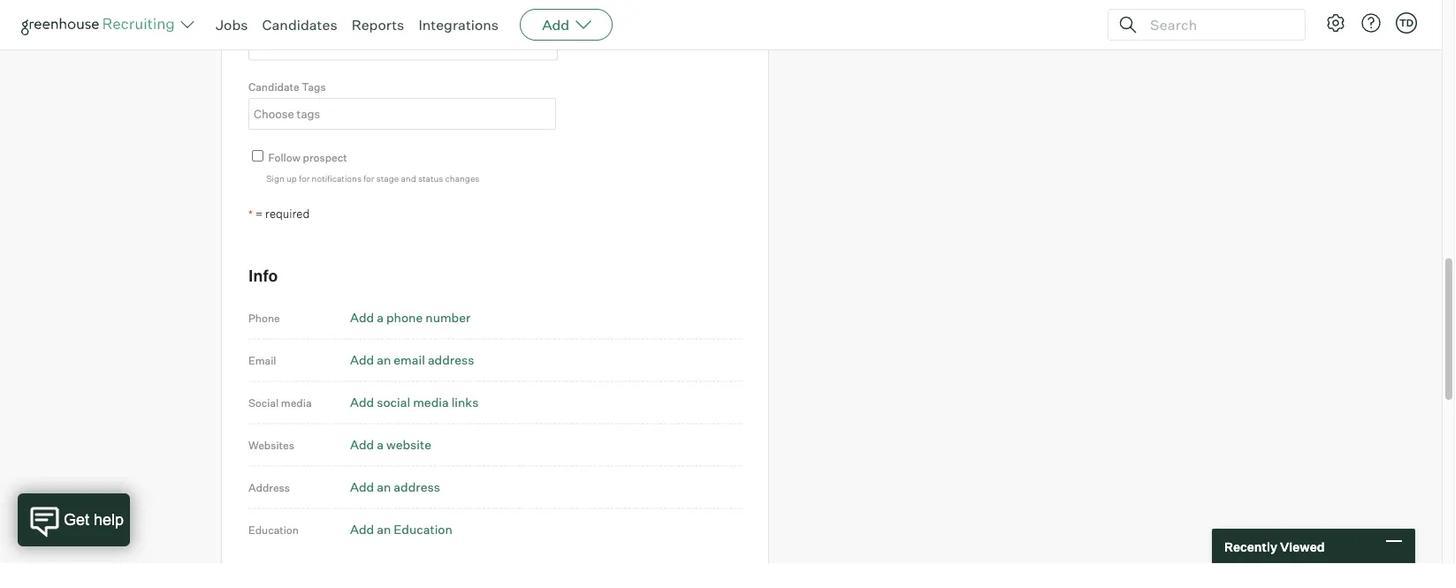 Task type: vqa. For each thing, say whether or not it's contained in the screenshot.
MEDIA
yes



Task type: describe. For each thing, give the bounding box(es) containing it.
add an education
[[350, 522, 452, 538]]

phone
[[386, 310, 423, 326]]

notifications
[[312, 173, 362, 184]]

candidate
[[248, 80, 299, 93]]

add an email address link
[[350, 353, 474, 368]]

add for add a website
[[350, 437, 374, 453]]

integrations link
[[418, 16, 499, 34]]

add for add an education
[[350, 522, 374, 538]]

a for phone
[[377, 310, 384, 326]]

recently viewed
[[1224, 539, 1325, 555]]

follow
[[268, 151, 300, 164]]

jobs
[[216, 16, 248, 34]]

social
[[377, 395, 410, 411]]

add for add an email address
[[350, 353, 374, 368]]

td button
[[1392, 9, 1421, 37]]

jobs link
[[216, 16, 248, 34]]

stage
[[376, 173, 399, 184]]

an for email
[[377, 353, 391, 368]]

configure image
[[1325, 12, 1346, 34]]

phone
[[248, 312, 280, 325]]

websites
[[248, 439, 294, 452]]

add for add
[[542, 16, 569, 34]]

reports link
[[352, 16, 404, 34]]

add an address
[[350, 480, 440, 495]]

recently
[[1224, 539, 1277, 555]]

add button
[[520, 9, 613, 41]]

add a website link
[[350, 437, 431, 453]]

prospect
[[303, 151, 347, 164]]

candidates
[[262, 16, 337, 34]]

add social media links
[[350, 395, 479, 411]]

1 horizontal spatial media
[[413, 395, 449, 411]]

add for add an address
[[350, 480, 374, 495]]

sign
[[266, 173, 284, 184]]

0 horizontal spatial media
[[281, 396, 312, 410]]

add a phone number link
[[350, 310, 471, 326]]

status
[[418, 173, 443, 184]]

and
[[401, 173, 416, 184]]

*
[[248, 207, 253, 220]]

integrations
[[418, 16, 499, 34]]

add for add a phone number
[[350, 310, 374, 326]]



Task type: locate. For each thing, give the bounding box(es) containing it.
0 vertical spatial address
[[428, 353, 474, 368]]

None text field
[[249, 100, 551, 128]]

2 for from the left
[[363, 173, 374, 184]]

td
[[1399, 17, 1414, 29]]

follow prospect
[[268, 151, 347, 164]]

0 horizontal spatial for
[[299, 173, 310, 184]]

greenhouse recruiting image
[[21, 14, 180, 35]]

an down add a website
[[377, 480, 391, 495]]

add an address link
[[350, 480, 440, 495]]

a
[[377, 310, 384, 326], [377, 437, 384, 453]]

education
[[394, 522, 452, 538], [248, 524, 299, 537]]

media
[[413, 395, 449, 411], [281, 396, 312, 410]]

2 vertical spatial an
[[377, 522, 391, 538]]

a left website
[[377, 437, 384, 453]]

an for address
[[377, 480, 391, 495]]

1 for from the left
[[299, 173, 310, 184]]

0 horizontal spatial education
[[248, 524, 299, 537]]

1 a from the top
[[377, 310, 384, 326]]

info
[[248, 266, 278, 285]]

1 horizontal spatial education
[[394, 522, 452, 538]]

required
[[265, 206, 310, 220]]

1 vertical spatial a
[[377, 437, 384, 453]]

1 vertical spatial an
[[377, 480, 391, 495]]

an
[[377, 353, 391, 368], [377, 480, 391, 495], [377, 522, 391, 538]]

reports
[[352, 16, 404, 34]]

1 an from the top
[[377, 353, 391, 368]]

for left stage
[[363, 173, 374, 184]]

add a website
[[350, 437, 431, 453]]

an down add an address at the left of the page
[[377, 522, 391, 538]]

add a phone number
[[350, 310, 471, 326]]

website
[[386, 437, 431, 453]]

2 an from the top
[[377, 480, 391, 495]]

3 an from the top
[[377, 522, 391, 538]]

a for website
[[377, 437, 384, 453]]

viewed
[[1280, 539, 1325, 555]]

add an email address
[[350, 353, 474, 368]]

links
[[451, 395, 479, 411]]

address right email
[[428, 353, 474, 368]]

=
[[255, 206, 263, 220]]

candidate tags
[[248, 80, 326, 93]]

for
[[299, 173, 310, 184], [363, 173, 374, 184]]

add an education link
[[350, 522, 452, 538]]

an for education
[[377, 522, 391, 538]]

sign up for notifications for stage and status changes
[[266, 173, 479, 184]]

td button
[[1396, 12, 1417, 34]]

add inside add 'popup button'
[[542, 16, 569, 34]]

education down add an address at the left of the page
[[394, 522, 452, 538]]

up
[[286, 173, 297, 184]]

Follow prospect checkbox
[[252, 150, 263, 162]]

education down address
[[248, 524, 299, 537]]

number
[[425, 310, 471, 326]]

changes
[[445, 173, 479, 184]]

email
[[394, 353, 425, 368]]

a left phone
[[377, 310, 384, 326]]

social
[[248, 396, 279, 410]]

candidates link
[[262, 16, 337, 34]]

media right social
[[281, 396, 312, 410]]

Search text field
[[1146, 12, 1289, 38]]

add
[[542, 16, 569, 34], [350, 310, 374, 326], [350, 353, 374, 368], [350, 395, 374, 411], [350, 437, 374, 453], [350, 480, 374, 495], [350, 522, 374, 538]]

for right up
[[299, 173, 310, 184]]

email
[[248, 354, 276, 367]]

address
[[428, 353, 474, 368], [394, 480, 440, 495]]

social media
[[248, 396, 312, 410]]

0 vertical spatial an
[[377, 353, 391, 368]]

1 horizontal spatial for
[[363, 173, 374, 184]]

address
[[248, 481, 290, 494]]

add for add social media links
[[350, 395, 374, 411]]

an left email
[[377, 353, 391, 368]]

Notes text field
[[248, 0, 558, 60]]

tags
[[302, 80, 326, 93]]

address down website
[[394, 480, 440, 495]]

0 vertical spatial a
[[377, 310, 384, 326]]

media left links
[[413, 395, 449, 411]]

add social media links link
[[350, 395, 479, 411]]

2 a from the top
[[377, 437, 384, 453]]

1 vertical spatial address
[[394, 480, 440, 495]]

* = required
[[248, 206, 310, 220]]



